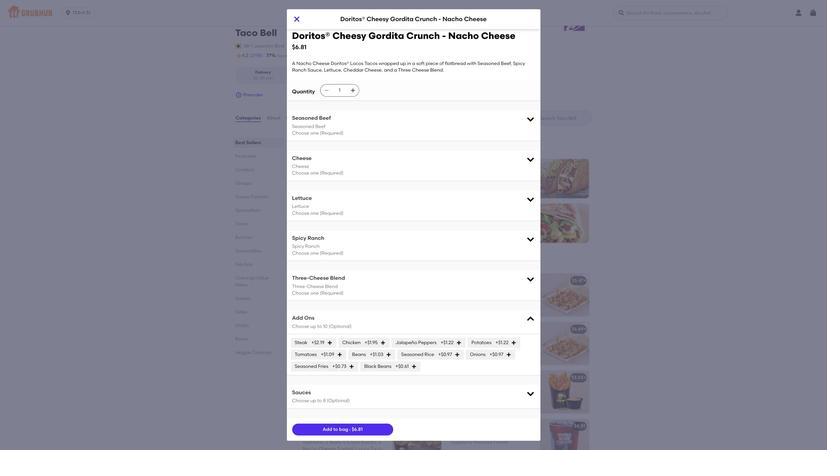 Task type: vqa. For each thing, say whether or not it's contained in the screenshot.
top Box
yes



Task type: locate. For each thing, give the bounding box(es) containing it.
add
[[292, 315, 303, 321], [323, 427, 332, 433]]

0 horizontal spatial steak
[[295, 340, 307, 346]]

2 vertical spatial ranch
[[305, 244, 320, 249]]

gordita left crunch...
[[341, 222, 359, 227]]

2 horizontal spatial and
[[507, 391, 516, 397]]

1 choose from the top
[[292, 131, 309, 136]]

1 horizontal spatial deluxe cravings box
[[481, 177, 528, 183]]

mexican
[[472, 391, 491, 397]]

cheesy for doritos® cheesy gordita crunch...
[[324, 222, 340, 227]]

seasoned rice
[[401, 352, 434, 358]]

doritos® for doritos® cheesy gordita crunch - nacho cheese $6.81
[[292, 30, 330, 41]]

0 vertical spatial beef
[[319, 115, 331, 121]]

(required) inside 'lettuce lettuce choose one (required)'
[[320, 211, 343, 216]]

doritos® inside doritos® cheesy gordita crunch - nacho cheese $6.81
[[292, 30, 330, 41]]

(required) down doritos® cheesy gordita crunch... $6.81 +
[[320, 251, 343, 256]]

0 vertical spatial cheese
[[303, 391, 319, 397]]

5 one from the top
[[310, 291, 319, 296]]

$6.81 inside doritos® cheesy gordita crunch... $6.81 +
[[304, 229, 315, 235]]

2 vertical spatial cheesy
[[324, 222, 340, 227]]

with right flatbread
[[467, 61, 476, 66]]

three-cheese blend three-cheese blend choose one (required)
[[292, 275, 345, 296]]

123rd st button
[[60, 8, 97, 18]]

1 vertical spatial deluxe cravings box button
[[299, 420, 441, 450]]

for
[[482, 398, 489, 404]]

add for add ons
[[292, 315, 303, 321]]

main navigation navigation
[[0, 0, 827, 26]]

0 vertical spatial nacho
[[356, 385, 370, 390]]

0 horizontal spatial deluxe
[[303, 424, 318, 429]]

sellers inside the best sellers most ordered on grubhub
[[314, 138, 337, 147]]

sauce down mexican
[[468, 398, 481, 404]]

fries inside golden, crisp nacho fries seasoned with bold mexican spices and nacho cheese sauce for dipping.
[[497, 385, 508, 390]]

1 vertical spatial three-
[[292, 284, 307, 289]]

- inside button
[[365, 278, 367, 284]]

to left bag
[[333, 427, 338, 433]]

cravings inside "cravings value menu"
[[235, 275, 255, 281]]

wrapped
[[379, 61, 399, 66]]

3 (required) from the top
[[320, 211, 343, 216]]

best sellers most ordered on grubhub
[[297, 138, 355, 153]]

2 three- from the top
[[292, 284, 307, 289]]

featured up combos
[[235, 154, 256, 159]]

- for grilled cheese nacho fries - steak, spicy
[[513, 327, 515, 332]]

$5.47
[[572, 278, 584, 284]]

and inside a nacho cheese doritos® locos tacos wrapped up in a soft piece of flatbread with seasoned beef, spicy ranch sauce, lettuce, cheddar cheese, and a three cheese blend.
[[384, 67, 393, 73]]

(optional) inside sauces choose up to 8 (optional)
[[327, 398, 350, 404]]

sauce up the 8
[[320, 391, 333, 397]]

steak
[[368, 327, 381, 332], [295, 340, 307, 346]]

deluxe
[[481, 177, 497, 183], [303, 424, 318, 429]]

fries inside crispy nacho fries and nacho cheese sauce to dip.
[[334, 385, 344, 390]]

1 min from the left
[[266, 76, 273, 80]]

add left bag
[[323, 427, 332, 433]]

1 horizontal spatial min
[[331, 76, 338, 80]]

1 vertical spatial crunch
[[406, 30, 440, 41]]

38-
[[244, 43, 251, 49]]

7 choose from the top
[[292, 398, 309, 404]]

1 horizontal spatial sellers
[[314, 138, 337, 147]]

one down ordered
[[310, 171, 319, 176]]

a left three
[[394, 67, 397, 73]]

1 vertical spatial cheesy
[[333, 30, 366, 41]]

-
[[439, 15, 441, 23], [442, 30, 446, 41], [365, 278, 367, 284], [513, 278, 515, 284], [365, 327, 367, 332], [513, 327, 515, 332]]

cheese down the bold
[[451, 398, 467, 404]]

dip.
[[340, 391, 349, 397]]

1 vertical spatial featured
[[297, 258, 329, 267]]

deluxe cravings box
[[481, 177, 528, 183], [303, 424, 349, 429]]

choose inside seasoned beef seasoned beef choose one (required)
[[292, 131, 309, 136]]

+$1.22 for jalapeño peppers
[[441, 340, 454, 346]]

lettuce,
[[324, 67, 342, 73]]

beans down chicken
[[352, 352, 366, 358]]

2 (required) from the top
[[320, 171, 343, 176]]

with down golden,
[[451, 391, 460, 397]]

sellers up on at left
[[314, 138, 337, 147]]

nacho inside doritos® cheesy gordita crunch - nacho cheese $6.81
[[448, 30, 479, 41]]

0 horizontal spatial with
[[451, 391, 460, 397]]

add for add to bag
[[323, 427, 332, 433]]

flatbread
[[445, 61, 466, 66]]

4 (required) from the top
[[320, 251, 343, 256]]

nacho down black
[[356, 385, 370, 390]]

taco bell logo image
[[564, 12, 587, 31]]

1 one from the top
[[310, 131, 319, 136]]

2 +$0.97 from the left
[[490, 352, 504, 358]]

a down food
[[292, 61, 295, 66]]

tacos up burritos at the bottom left of the page
[[235, 221, 248, 227]]

1 horizontal spatial nacho
[[517, 391, 532, 397]]

fries
[[353, 278, 364, 284], [501, 278, 512, 284], [353, 327, 364, 332], [501, 327, 512, 332], [318, 364, 328, 369], [333, 375, 344, 381], [467, 375, 478, 381], [334, 385, 344, 390], [497, 385, 508, 390]]

3 choose from the top
[[292, 211, 309, 216]]

double berry freeze image
[[540, 420, 589, 450]]

+$1.22 down grilled cheese nacho fries - steak, spicy
[[496, 340, 509, 346]]

gordita up doritos® cheesy gordita crunch - nacho cheese $6.81 at the top of the page
[[390, 15, 414, 23]]

grubhub
[[335, 148, 355, 153]]

0 horizontal spatial min
[[266, 76, 273, 80]]

(required) down grilled cheese nacho fries - beef
[[320, 291, 343, 296]]

+$0.97 right onions
[[490, 352, 504, 358]]

(required) up doritos® cheesy gordita crunch... $6.81 +
[[320, 211, 343, 216]]

specialties
[[235, 208, 260, 213]]

crunch
[[415, 15, 437, 23], [406, 30, 440, 41]]

good
[[277, 53, 288, 58]]

0 horizontal spatial add
[[292, 315, 303, 321]]

sauce inside crispy nacho fries and nacho cheese sauce to dip.
[[320, 391, 333, 397]]

1 horizontal spatial box
[[519, 177, 528, 183]]

- inside doritos® cheesy gordita crunch - nacho cheese $6.81
[[442, 30, 446, 41]]

1 vertical spatial $4.01
[[574, 424, 585, 429]]

one up the best sellers most ordered on grubhub
[[310, 131, 319, 136]]

spicy inside a nacho cheese doritos® locos tacos wrapped up in a soft piece of flatbread with seasoned beef, spicy ranch sauce, lettuce, cheddar cheese, and a three cheese blend.
[[513, 61, 525, 66]]

0 vertical spatial and
[[384, 67, 393, 73]]

0 vertical spatial with
[[467, 61, 476, 66]]

0 vertical spatial blend
[[330, 275, 345, 281]]

ordered
[[309, 148, 327, 153]]

1 +$1.22 from the left
[[441, 340, 454, 346]]

add inside add ons choose up to 10 (optional)
[[292, 315, 303, 321]]

1 vertical spatial add
[[323, 427, 332, 433]]

up left the 8
[[310, 398, 316, 404]]

0 vertical spatial featured
[[235, 154, 256, 159]]

box
[[519, 177, 528, 183], [341, 424, 349, 429]]

and inside crispy nacho fries and nacho cheese sauce to dip.
[[346, 385, 354, 390]]

1 vertical spatial sauce
[[468, 398, 481, 404]]

0 vertical spatial add
[[292, 315, 303, 321]]

steak up tomatoes on the bottom of page
[[295, 340, 307, 346]]

1 horizontal spatial add
[[323, 427, 332, 433]]

1 horizontal spatial deluxe
[[481, 177, 497, 183]]

choose inside add ons choose up to 10 (optional)
[[292, 324, 309, 329]]

grilled for grilled cheese nacho fries - beef, spicy
[[451, 278, 466, 284]]

peppers
[[418, 340, 437, 346]]

tacos inside a nacho cheese doritos® locos tacos wrapped up in a soft piece of flatbread with seasoned beef, spicy ranch sauce, lettuce, cheddar cheese, and a three cheese blend.
[[365, 61, 378, 66]]

0 vertical spatial cheesy
[[367, 15, 389, 23]]

4 choose from the top
[[292, 251, 309, 256]]

77
[[267, 53, 271, 58]]

nacho fries
[[451, 375, 478, 381]]

1 vertical spatial a
[[451, 433, 454, 439]]

about button
[[266, 106, 281, 130]]

nacho
[[356, 385, 370, 390], [517, 391, 532, 397]]

seasoned
[[509, 385, 531, 390]]

fries inside button
[[353, 327, 364, 332]]

(required) up the best sellers most ordered on grubhub
[[320, 131, 343, 136]]

min inside delivery 35–50 min
[[266, 76, 273, 80]]

$6.81 inside doritos® cheesy gordita crunch - nacho cheese $6.81
[[292, 43, 307, 51]]

one up ons
[[310, 291, 319, 296]]

0 horizontal spatial sauce
[[320, 391, 333, 397]]

ranch inside a nacho cheese doritos® locos tacos wrapped up in a soft piece of flatbread with seasoned beef, spicy ranch sauce, lettuce, cheddar cheese, and a three cheese blend.
[[292, 67, 307, 73]]

up inside a nacho cheese doritos® locos tacos wrapped up in a soft piece of flatbread with seasoned beef, spicy ranch sauce, lettuce, cheddar cheese, and a three cheese blend.
[[400, 61, 406, 66]]

1 lettuce from the top
[[292, 195, 312, 201]]

0 horizontal spatial beef,
[[501, 61, 512, 66]]

1 horizontal spatial a
[[451, 433, 454, 439]]

(required) down on at left
[[320, 171, 343, 176]]

a left sweet,
[[451, 433, 454, 439]]

nacho inside a nacho cheese doritos® locos tacos wrapped up in a soft piece of flatbread with seasoned beef, spicy ranch sauce, lettuce, cheddar cheese, and a three cheese blend.
[[297, 61, 312, 66]]

1 horizontal spatial with
[[467, 61, 476, 66]]

5 (required) from the top
[[320, 291, 343, 296]]

2 vertical spatial beef
[[368, 278, 379, 284]]

Search Taco Bell search field
[[539, 115, 590, 122]]

2 one from the top
[[310, 171, 319, 176]]

with inside a nacho cheese doritos® locos tacos wrapped up in a soft piece of flatbread with seasoned beef, spicy ranch sauce, lettuce, cheddar cheese, and a three cheese blend.
[[467, 61, 476, 66]]

beans right black
[[378, 364, 392, 369]]

grilled inside grilled cheese nacho fries - steak button
[[303, 327, 318, 332]]

grilled cheese nacho fries - steak
[[303, 327, 381, 332]]

0 horizontal spatial $4.01
[[424, 375, 436, 381]]

one up three-cheese blend three-cheese blend choose one (required)
[[310, 251, 319, 256]]

up
[[400, 61, 406, 66], [310, 324, 316, 329], [310, 398, 316, 404]]

sauce packets
[[235, 194, 268, 200]]

sauce inside golden, crisp nacho fries seasoned with bold mexican spices and nacho cheese sauce for dipping.
[[468, 398, 481, 404]]

0 horizontal spatial +$1.22
[[441, 340, 454, 346]]

doritos® inside doritos® cheesy gordita crunch... $6.81 +
[[304, 222, 322, 227]]

1 +$0.97 from the left
[[438, 352, 452, 358]]

with inside golden, crisp nacho fries seasoned with bold mexican spices and nacho cheese sauce for dipping.
[[451, 391, 460, 397]]

choose inside 'lettuce lettuce choose one (required)'
[[292, 211, 309, 216]]

grilled cheese nacho fries - steak, spicy image
[[540, 322, 589, 365]]

0 horizontal spatial cheese
[[303, 391, 319, 397]]

+ inside crunchwrap supreme® $7.79 +
[[492, 229, 495, 235]]

best for best sellers most ordered on grubhub
[[297, 138, 313, 147]]

groups
[[235, 181, 252, 186]]

20–30
[[318, 76, 330, 80]]

crunch...
[[360, 222, 381, 227]]

supreme®
[[511, 222, 533, 227]]

5 choose from the top
[[292, 291, 309, 296]]

best for best sellers
[[235, 140, 245, 146]]

1 horizontal spatial tacos
[[365, 61, 378, 66]]

0 vertical spatial crunch
[[415, 15, 437, 23]]

gordita for doritos® cheesy gordita crunch - nacho cheese
[[369, 30, 404, 41]]

$6.81 right :
[[352, 427, 363, 433]]

0 horizontal spatial deluxe cravings box button
[[299, 420, 441, 450]]

0 horizontal spatial best
[[235, 140, 245, 146]]

min inside pickup 1.8 mi • 20–30 min
[[331, 76, 338, 80]]

crunch for doritos® cheesy gordita crunch - nacho cheese
[[415, 15, 437, 23]]

0 vertical spatial a
[[412, 61, 415, 66]]

- inside button
[[365, 327, 367, 332]]

+$1.95
[[365, 340, 378, 346]]

cheesy for doritos® cheesy gordita crunch - nacho cheese
[[333, 30, 366, 41]]

crunch for doritos® cheesy gordita crunch - nacho cheese $6.81
[[406, 30, 440, 41]]

$5.47 +
[[572, 278, 586, 284]]

cheesy inside doritos® cheesy gordita crunch - nacho cheese $6.81
[[333, 30, 366, 41]]

0 vertical spatial steak
[[368, 327, 381, 332]]

tacos
[[365, 61, 378, 66], [235, 221, 248, 227]]

best down categories button
[[235, 140, 245, 146]]

steak up +$1.95
[[368, 327, 381, 332]]

sauce,
[[308, 67, 323, 73]]

+ for $3.03 +
[[584, 375, 586, 381]]

0 horizontal spatial and
[[346, 385, 354, 390]]

one inside spicy ranch spicy ranch choose one (required)
[[310, 251, 319, 256]]

svg image
[[293, 15, 301, 23], [350, 88, 356, 93], [235, 92, 242, 98], [526, 115, 535, 124], [526, 235, 535, 244], [526, 275, 535, 284], [380, 340, 386, 346], [386, 352, 391, 358], [455, 352, 460, 358], [506, 352, 511, 358], [349, 364, 354, 370], [411, 364, 417, 370], [526, 389, 535, 399]]

svg image
[[809, 9, 817, 17], [65, 10, 71, 16], [618, 10, 625, 16], [324, 88, 329, 93], [526, 155, 535, 164], [526, 195, 535, 204], [526, 315, 535, 324], [327, 340, 332, 346], [456, 340, 462, 346], [511, 340, 517, 346], [337, 352, 342, 358]]

0 vertical spatial ranch
[[292, 67, 307, 73]]

search icon image
[[529, 114, 537, 122]]

and-
[[496, 433, 507, 439]]

+$1.22 right peppers
[[441, 340, 454, 346]]

to left the 8
[[317, 398, 322, 404]]

and down the seasoned
[[507, 391, 516, 397]]

and up dip.
[[346, 385, 354, 390]]

0 vertical spatial three-
[[292, 275, 309, 281]]

sauces choose up to 8 (optional)
[[292, 390, 350, 404]]

$4.01
[[424, 375, 436, 381], [574, 424, 585, 429]]

1 vertical spatial box
[[341, 424, 349, 429]]

$6.81 up spicy ranch spicy ranch choose one (required)
[[304, 229, 315, 235]]

cheese
[[303, 391, 319, 397], [451, 398, 467, 404]]

+ for $5.47 +
[[584, 278, 586, 284]]

gordita inside doritos® cheesy gordita crunch... $6.81 +
[[341, 222, 359, 227]]

1 horizontal spatial beef,
[[516, 278, 527, 284]]

$4.01 for $4.01
[[574, 424, 585, 429]]

one inside three-cheese blend three-cheese blend choose one (required)
[[310, 291, 319, 296]]

to left dip.
[[335, 391, 339, 397]]

+$0.97 right rice
[[438, 352, 452, 358]]

- for grilled cheese nacho fries - steak
[[365, 327, 367, 332]]

$6.81
[[292, 43, 307, 51], [304, 229, 315, 235], [352, 427, 363, 433]]

crunch inside doritos® cheesy gordita crunch - nacho cheese $6.81
[[406, 30, 440, 41]]

min down delivery at left
[[266, 76, 273, 80]]

grilled for grilled cheese nacho fries - steak, spicy
[[451, 327, 466, 332]]

0 horizontal spatial tacos
[[235, 221, 248, 227]]

a inside a nacho cheese doritos® locos tacos wrapped up in a soft piece of flatbread with seasoned beef, spicy ranch sauce, lettuce, cheddar cheese, and a three cheese blend.
[[292, 61, 295, 66]]

sweets
[[235, 296, 251, 302]]

1 horizontal spatial $4.01
[[574, 424, 585, 429]]

2 vertical spatial gordita
[[341, 222, 359, 227]]

grilled inside grilled cheese nacho fries - beef button
[[303, 278, 318, 284]]

a inside a sweet, strawberry-and-blue- raspberry-flavored freeze
[[451, 433, 454, 439]]

svg image inside preorder button
[[235, 92, 242, 98]]

0 horizontal spatial nacho
[[356, 385, 370, 390]]

0 vertical spatial (optional)
[[329, 324, 352, 329]]

0 vertical spatial sauce
[[320, 391, 333, 397]]

a right in
[[412, 61, 415, 66]]

$6.69 +
[[572, 327, 586, 332]]

2 min from the left
[[331, 76, 338, 80]]

0 vertical spatial $4.01
[[424, 375, 436, 381]]

switch location button
[[287, 42, 322, 50]]

(optional) right 10 at bottom
[[329, 324, 352, 329]]

seasoned for beef
[[292, 115, 318, 121]]

1 vertical spatial (optional)
[[327, 398, 350, 404]]

quantity
[[292, 88, 315, 95]]

1 (required) from the top
[[320, 131, 343, 136]]

cheese down "crispy"
[[303, 391, 319, 397]]

about
[[267, 115, 281, 121]]

+ inside doritos® cheesy gordita crunch... $6.81 +
[[315, 229, 317, 235]]

categories
[[236, 115, 261, 121]]

1 horizontal spatial and
[[384, 67, 393, 73]]

bowls
[[235, 337, 248, 342]]

switch
[[287, 43, 302, 49]]

and down wrapped
[[384, 67, 393, 73]]

2 vertical spatial up
[[310, 398, 316, 404]]

delivery
[[255, 70, 271, 75]]

0 horizontal spatial a
[[394, 67, 397, 73]]

veggie
[[235, 350, 251, 356]]

add left ons
[[292, 315, 303, 321]]

crunch up doritos® cheesy gordita crunch - nacho cheese $6.81 at the top of the page
[[415, 15, 437, 23]]

ranch
[[292, 67, 307, 73], [308, 235, 324, 241], [305, 244, 320, 249]]

tacos up the cheese,
[[365, 61, 378, 66]]

0 horizontal spatial sellers
[[246, 140, 261, 146]]

up down ons
[[310, 324, 316, 329]]

large nacho fries image
[[392, 371, 441, 414]]

svg image inside 123rd st button
[[65, 10, 71, 16]]

1 horizontal spatial featured
[[297, 258, 329, 267]]

1 vertical spatial up
[[310, 324, 316, 329]]

one
[[310, 131, 319, 136], [310, 171, 319, 176], [310, 211, 319, 216], [310, 251, 319, 256], [310, 291, 319, 296]]

gordita for doritos® cheesy gordita crunch...
[[341, 222, 359, 227]]

nacho fries image
[[540, 371, 589, 414]]

drinks
[[235, 323, 249, 329]]

(required) inside cheese cheese choose one (required)
[[320, 171, 343, 176]]

best inside the best sellers most ordered on grubhub
[[297, 138, 313, 147]]

1 vertical spatial and
[[346, 385, 354, 390]]

0 vertical spatial $6.81
[[292, 43, 307, 51]]

gordita inside doritos® cheesy gordita crunch - nacho cheese $6.81
[[369, 30, 404, 41]]

crispy
[[303, 385, 317, 390]]

choose
[[292, 131, 309, 136], [292, 171, 309, 176], [292, 211, 309, 216], [292, 251, 309, 256], [292, 291, 309, 296], [292, 324, 309, 329], [292, 398, 309, 404]]

to left 10 at bottom
[[317, 324, 322, 329]]

featured down spicy ranch spicy ranch choose one (required)
[[297, 258, 329, 267]]

(optional) down dip.
[[327, 398, 350, 404]]

to inside crispy nacho fries and nacho cheese sauce to dip.
[[335, 391, 339, 397]]

3 one from the top
[[310, 211, 319, 216]]

0 horizontal spatial featured
[[235, 154, 256, 159]]

steak,
[[516, 327, 530, 332]]

1 horizontal spatial beans
[[378, 364, 392, 369]]

up inside sauces choose up to 8 (optional)
[[310, 398, 316, 404]]

cheesy inside doritos® cheesy gordita crunch... $6.81 +
[[324, 222, 340, 227]]

sellers down categories button
[[246, 140, 261, 146]]

subscription pass image
[[235, 44, 242, 49]]

1 vertical spatial ranch
[[308, 235, 324, 241]]

cheese inside grilled cheese nacho fries - beef button
[[319, 278, 336, 284]]

min down lettuce,
[[331, 76, 338, 80]]

0 vertical spatial deluxe cravings box button
[[476, 159, 589, 199]]

best sellers
[[235, 140, 261, 146]]

pickup
[[314, 70, 327, 75]]

0 vertical spatial beef,
[[501, 61, 512, 66]]

up left in
[[400, 61, 406, 66]]

st
[[86, 10, 90, 16]]

2 choose from the top
[[292, 171, 309, 176]]

best up most
[[297, 138, 313, 147]]

1 vertical spatial nacho
[[517, 391, 532, 397]]

grilled cheese nacho fries - beef image
[[392, 274, 441, 317]]

1 vertical spatial with
[[451, 391, 460, 397]]

star icon image
[[235, 53, 242, 59]]

4 one from the top
[[310, 251, 319, 256]]

0 horizontal spatial a
[[292, 61, 295, 66]]

+$1.09
[[321, 352, 334, 358]]

1 vertical spatial cheese
[[451, 398, 467, 404]]

nacho
[[443, 15, 463, 23], [448, 30, 479, 41], [297, 61, 312, 66], [337, 278, 352, 284], [485, 278, 500, 284], [337, 327, 352, 332], [485, 327, 500, 332], [317, 375, 332, 381], [451, 375, 466, 381], [318, 385, 333, 390], [481, 385, 496, 390]]

doritos® for doritos® cheesy gordita crunch... $6.81 +
[[304, 222, 322, 227]]

1 vertical spatial beef,
[[516, 278, 527, 284]]

(2198)
[[250, 53, 263, 58]]

1 vertical spatial deluxe cravings box
[[303, 424, 349, 429]]

0 vertical spatial lettuce
[[292, 195, 312, 201]]

nacho inside grilled cheese nacho fries - steak button
[[337, 327, 352, 332]]

to inside sauces choose up to 8 (optional)
[[317, 398, 322, 404]]

0 vertical spatial beans
[[352, 352, 366, 358]]

spicy ranch spicy ranch choose one (required)
[[292, 235, 343, 256]]

one inside cheese cheese choose one (required)
[[310, 171, 319, 176]]

$6.81 up food
[[292, 43, 307, 51]]

1 horizontal spatial steak
[[368, 327, 381, 332]]

1 vertical spatial lettuce
[[292, 204, 309, 209]]

crisp
[[469, 385, 480, 390]]

2 vertical spatial $6.81
[[352, 427, 363, 433]]

6 choose from the top
[[292, 324, 309, 329]]

crunch down doritos® cheesy gordita crunch - nacho cheese
[[406, 30, 440, 41]]

1 horizontal spatial +$0.97
[[490, 352, 504, 358]]

option group
[[235, 67, 349, 84]]

nacho down the seasoned
[[517, 391, 532, 397]]

strawberry-
[[470, 433, 496, 439]]

0 horizontal spatial box
[[341, 424, 349, 429]]

1 horizontal spatial +$1.22
[[496, 340, 509, 346]]

+$2.19
[[311, 340, 325, 346]]

gordita up wrapped
[[369, 30, 404, 41]]

0 horizontal spatial +$0.97
[[438, 352, 452, 358]]

2 vertical spatial and
[[507, 391, 516, 397]]

1 vertical spatial steak
[[295, 340, 307, 346]]

lettuce
[[292, 195, 312, 201], [292, 204, 309, 209]]

bag
[[339, 427, 348, 433]]

min
[[266, 76, 273, 80], [331, 76, 338, 80]]

beef
[[319, 115, 331, 121], [315, 124, 326, 129], [368, 278, 379, 284]]

one up doritos® cheesy gordita crunch... $6.81 +
[[310, 211, 319, 216]]

2 +$1.22 from the left
[[496, 340, 509, 346]]

option group containing delivery 35–50 min
[[235, 67, 349, 84]]

cheese
[[464, 15, 487, 23], [481, 30, 516, 41], [313, 61, 330, 66], [412, 67, 429, 73], [292, 155, 312, 161], [292, 164, 309, 169], [309, 275, 329, 281], [319, 278, 336, 284], [467, 278, 484, 284], [307, 284, 324, 289], [319, 327, 336, 332], [467, 327, 484, 332]]



Task type: describe. For each thing, give the bounding box(es) containing it.
$4.01 for $4.01 +
[[424, 375, 436, 381]]

grilled cheese nacho fries - steak, spicy
[[451, 327, 544, 332]]

1 vertical spatial beef
[[315, 124, 326, 129]]

potatoes
[[472, 340, 492, 346]]

0 horizontal spatial beans
[[352, 352, 366, 358]]

chicken
[[342, 340, 361, 346]]

0 vertical spatial deluxe
[[481, 177, 497, 183]]

flavored
[[474, 440, 493, 445]]

seasoned for fries
[[295, 364, 317, 369]]

1 three- from the top
[[292, 275, 309, 281]]

grilled cheese nacho fries - beef, spicy
[[451, 278, 541, 284]]

grilled for grilled cheese nacho fries - steak
[[303, 327, 318, 332]]

cheese inside doritos® cheesy gordita crunch - nacho cheese $6.81
[[481, 30, 516, 41]]

+$0.97 for seasoned rice
[[438, 352, 452, 358]]

cheese inside grilled cheese nacho fries - steak button
[[319, 327, 336, 332]]

nacho inside crispy nacho fries and nacho cheese sauce to dip.
[[356, 385, 370, 390]]

(required) inside seasoned beef seasoned beef choose one (required)
[[320, 131, 343, 136]]

- for grilled cheese nacho fries - beef, spicy
[[513, 278, 515, 284]]

(required) inside spicy ranch spicy ranch choose one (required)
[[320, 251, 343, 256]]

grilled cheese nacho fries - steak image
[[392, 322, 441, 365]]

1 horizontal spatial a
[[412, 61, 415, 66]]

freeze
[[494, 440, 508, 445]]

reviews button
[[286, 106, 305, 130]]

+ for $4.01 +
[[436, 375, 439, 381]]

(optional) inside add ons choose up to 10 (optional)
[[329, 324, 352, 329]]

doritos® for doritos® cheesy gordita crunch - nacho cheese
[[340, 15, 365, 23]]

reviews
[[286, 115, 305, 121]]

blue-
[[507, 433, 519, 439]]

categories button
[[235, 106, 261, 130]]

+$1.22 for potatoes
[[496, 340, 509, 346]]

menu
[[235, 282, 248, 288]]

choose inside three-cheese blend three-cheese blend choose one (required)
[[292, 291, 309, 296]]

of
[[439, 61, 444, 66]]

- for doritos® cheesy gordita crunch - nacho cheese $6.81
[[442, 30, 446, 41]]

nachos
[[235, 262, 253, 268]]

one inside 'lettuce lettuce choose one (required)'
[[310, 211, 319, 216]]

38-1 junction blvd button
[[243, 42, 284, 50]]

seasoned fries
[[295, 364, 328, 369]]

crispy nacho fries and nacho cheese sauce to dip.
[[303, 385, 370, 397]]

one inside seasoned beef seasoned beef choose one (required)
[[310, 131, 319, 136]]

three
[[398, 67, 411, 73]]

seasoned inside a nacho cheese doritos® locos tacos wrapped up in a soft piece of flatbread with seasoned beef, spicy ranch sauce, lettuce, cheddar cheese, and a three cheese blend.
[[478, 61, 500, 66]]

crunchwrap
[[481, 222, 510, 227]]

cheddar
[[343, 67, 364, 73]]

value
[[256, 275, 269, 281]]

0 vertical spatial gordita
[[390, 15, 414, 23]]

1 vertical spatial tacos
[[235, 221, 248, 227]]

fries inside button
[[353, 278, 364, 284]]

•
[[315, 76, 317, 80]]

doritos® cheesy gordita crunch... $6.81 +
[[304, 222, 381, 235]]

and inside golden, crisp nacho fries seasoned with bold mexican spices and nacho cheese sauce for dipping.
[[507, 391, 516, 397]]

golden, crisp nacho fries seasoned with bold mexican spices and nacho cheese sauce for dipping.
[[451, 385, 532, 404]]

grilled for grilled cheese nacho fries - beef
[[303, 278, 318, 284]]

a for a nacho cheese doritos® locos tacos wrapped up in a soft piece of flatbread with seasoned beef, spicy ranch sauce, lettuce, cheddar cheese, and a three cheese blend.
[[292, 61, 295, 66]]

soft
[[416, 61, 425, 66]]

to inside add ons choose up to 10 (optional)
[[317, 324, 322, 329]]

nacho inside crispy nacho fries and nacho cheese sauce to dip.
[[318, 385, 333, 390]]

steak inside grilled cheese nacho fries - steak button
[[368, 327, 381, 332]]

deluxe cravings box image
[[392, 420, 441, 450]]

lettuce lettuce choose one (required)
[[292, 195, 343, 216]]

doritos® inside a nacho cheese doritos® locos tacos wrapped up in a soft piece of flatbread with seasoned beef, spicy ranch sauce, lettuce, cheddar cheese, and a three cheese blend.
[[331, 61, 349, 66]]

cravings value menu
[[235, 275, 269, 288]]

grilled cheese nacho fries - beef
[[303, 278, 379, 284]]

2 lettuce from the top
[[292, 204, 309, 209]]

a for a sweet, strawberry-and-blue- raspberry-flavored freeze
[[451, 433, 454, 439]]

$6.81 for add
[[352, 427, 363, 433]]

123rd
[[73, 10, 85, 16]]

1 vertical spatial a
[[394, 67, 397, 73]]

nacho inside grilled cheese nacho fries - beef button
[[337, 278, 352, 284]]

beef inside button
[[368, 278, 379, 284]]

pickup 1.8 mi • 20–30 min
[[303, 70, 338, 80]]

0 vertical spatial box
[[519, 177, 528, 183]]

nacho inside golden, crisp nacho fries seasoned with bold mexican spices and nacho cheese sauce for dipping.
[[517, 391, 532, 397]]

bell
[[260, 27, 277, 38]]

add ons choose up to 10 (optional)
[[292, 315, 352, 329]]

0 vertical spatial deluxe cravings box
[[481, 177, 528, 183]]

crunchwrap supreme® $7.79 +
[[481, 222, 533, 235]]

preorder
[[243, 92, 263, 98]]

tomatoes
[[295, 352, 317, 358]]

+$0.73
[[332, 364, 346, 369]]

sweet,
[[455, 433, 469, 439]]

ons
[[304, 315, 315, 321]]

junction
[[254, 43, 273, 49]]

a sweet, strawberry-and-blue- raspberry-flavored freeze
[[451, 433, 519, 445]]

in
[[407, 61, 411, 66]]

doritos® cheesy gordita crunch - nacho cheese $6.81
[[292, 30, 516, 51]]

choose inside cheese cheese choose one (required)
[[292, 171, 309, 176]]

jalapeño peppers
[[396, 340, 437, 346]]

sellers for best sellers
[[246, 140, 261, 146]]

10
[[323, 324, 328, 329]]

locos
[[350, 61, 363, 66]]

+$0.97 for onions
[[490, 352, 504, 358]]

piece
[[426, 61, 438, 66]]

- for grilled cheese nacho fries - beef
[[365, 278, 367, 284]]

golden,
[[451, 385, 468, 390]]

large nacho fries
[[303, 375, 344, 381]]

$6.69
[[572, 327, 584, 332]]

8
[[323, 398, 326, 404]]

nacho inside golden, crisp nacho fries seasoned with bold mexican spices and nacho cheese sauce for dipping.
[[481, 385, 496, 390]]

cheese inside golden, crisp nacho fries seasoned with bold mexican spices and nacho cheese sauce for dipping.
[[451, 398, 467, 404]]

choose inside sauces choose up to 8 (optional)
[[292, 398, 309, 404]]

on
[[328, 148, 334, 153]]

location
[[303, 43, 322, 49]]

food
[[289, 53, 298, 58]]

1 vertical spatial blend
[[325, 284, 338, 289]]

blend.
[[430, 67, 444, 73]]

35–50
[[253, 76, 265, 80]]

123rd st
[[73, 10, 90, 16]]

seasoned for rice
[[401, 352, 424, 358]]

grilled cheese nacho fries - steak button
[[299, 322, 441, 365]]

+ for $6.69 +
[[584, 327, 586, 332]]

doritos® cheesy gordita crunch - nacho cheese
[[340, 15, 487, 23]]

1.8
[[303, 76, 308, 80]]

choose inside spicy ranch spicy ranch choose one (required)
[[292, 251, 309, 256]]

$6.81 for doritos®
[[304, 229, 315, 235]]

burritos
[[235, 235, 252, 240]]

grilled cheese nacho fries - beef, spicy image
[[540, 274, 589, 317]]

up inside add ons choose up to 10 (optional)
[[310, 324, 316, 329]]

1
[[251, 43, 253, 49]]

0 horizontal spatial deluxe cravings box
[[303, 424, 349, 429]]

beef, inside a nacho cheese doritos® locos tacos wrapped up in a soft piece of flatbread with seasoned beef, spicy ranch sauce, lettuce, cheddar cheese, and a three cheese blend.
[[501, 61, 512, 66]]

- for doritos® cheesy gordita crunch - nacho cheese
[[439, 15, 441, 23]]

bold
[[461, 391, 471, 397]]

delivery 35–50 min
[[253, 70, 273, 80]]

sellers for best sellers most ordered on grubhub
[[314, 138, 337, 147]]

rice
[[425, 352, 434, 358]]

+$0.61
[[395, 364, 409, 369]]

blvd
[[275, 43, 284, 49]]

cheese cheese choose one (required)
[[292, 155, 343, 176]]

:
[[349, 427, 351, 433]]

add to bag : $6.81
[[323, 427, 363, 433]]

black
[[364, 364, 377, 369]]

Input item quantity number field
[[332, 85, 347, 97]]

1 vertical spatial beans
[[378, 364, 392, 369]]

cheese,
[[365, 67, 383, 73]]

$3.03
[[572, 375, 584, 381]]

large
[[303, 375, 316, 381]]

cheese inside crispy nacho fries and nacho cheese sauce to dip.
[[303, 391, 319, 397]]

(required) inside three-cheese blend three-cheese blend choose one (required)
[[320, 291, 343, 296]]

taco
[[235, 27, 258, 38]]

sauces
[[292, 390, 311, 396]]



